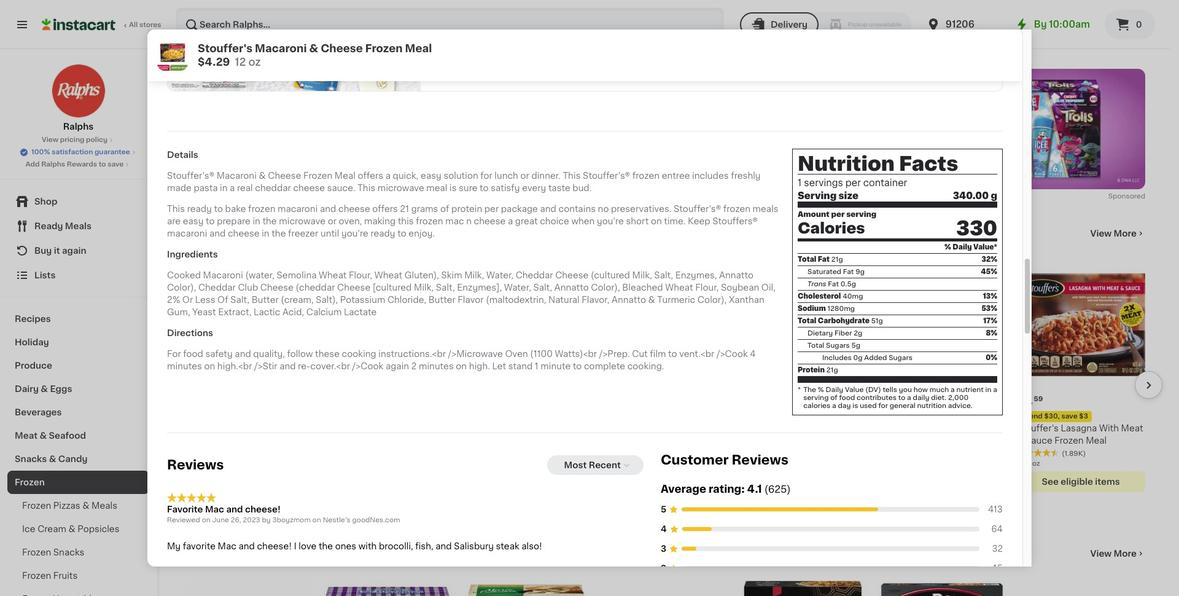 Task type: vqa. For each thing, say whether or not it's contained in the screenshot.
the rightmost $3
yes



Task type: locate. For each thing, give the bounding box(es) containing it.
1 59 from the left
[[896, 396, 905, 403]]

cheese up oven,
[[339, 205, 370, 213]]

4 down 5 on the right bottom of the page
[[661, 525, 667, 533]]

0 horizontal spatial frozen pizzas & meals link
[[7, 494, 149, 517]]

see for with
[[765, 493, 782, 501]]

1 spend $30, save $3 from the left
[[882, 413, 950, 420]]

no
[[598, 205, 609, 213]]

see eligible items button for stouffer's
[[1017, 472, 1146, 493]]

3 product group from the left
[[740, 260, 869, 507]]

fat
[[818, 256, 830, 263], [844, 269, 855, 275], [829, 281, 839, 288]]

food
[[183, 350, 203, 358], [840, 395, 856, 401]]

by
[[262, 517, 271, 524]]

0 horizontal spatial spend $30, save $3
[[882, 413, 950, 420]]

meat down beverages
[[15, 431, 38, 440]]

0 vertical spatial offers
[[358, 171, 384, 180]]

1 vertical spatial more
[[1115, 550, 1138, 558]]

$ inside "product" group
[[1020, 396, 1024, 403]]

(351)
[[785, 451, 802, 458]]

macaroni down are
[[167, 229, 207, 238]]

mac
[[205, 505, 224, 514], [218, 542, 237, 551]]

& inside stouffer's macaroni & cheese frozen meal $4.29 12 oz
[[309, 44, 318, 53]]

0 vertical spatial cheese!
[[245, 505, 281, 514]]

0 horizontal spatial $3
[[941, 413, 950, 420]]

0 horizontal spatial milk,
[[414, 283, 434, 292]]

easy up "on"
[[183, 217, 204, 225]]

items right (625)
[[818, 493, 843, 501]]

1 horizontal spatial again
[[386, 362, 409, 371]]

★★★★★
[[635, 29, 678, 37], [635, 29, 678, 37], [814, 29, 857, 37], [814, 29, 857, 37], [992, 29, 1035, 37], [992, 29, 1035, 37], [601, 437, 644, 445], [601, 437, 644, 445], [184, 449, 227, 458], [184, 449, 227, 458], [740, 449, 783, 458], [740, 449, 783, 458], [1017, 449, 1060, 458], [1017, 449, 1060, 458], [167, 493, 216, 503], [167, 493, 216, 503]]

cheese left sauce.
[[293, 184, 325, 192]]

serving inside * the % daily value (dv) tells you how much a nutrient in a serving of food contributes to a daily diet. 2,000 calories a day is used for general nutrition advice.
[[804, 395, 829, 401]]

a inside this ready to bake frozen macaroni and cheese offers 21 grams of protein per package and contains no preservatives. stouffer's® frozen meals are easy to prepare in the microwave or oven, making this frozen mac n cheese a great choice when you're short on time. keep stouffers® macaroni and cheese in the freezer until you're ready to enjoy.
[[508, 217, 513, 225]]

skim
[[442, 271, 463, 280]]

& inside the cooked macaroni (water, semolina wheat flour, wheat gluten), skim milk, water, cheddar cheese (cultured milk, salt, enzymes, annatto color), cheddar club cheese (cheddar cheese [cultured milk, salt, enzymes], water, salt, annatto color), bleached wheat flour, soybean oil, 2% or less of salt, butter (cream, salt), potassium chloride, butter flavor (maltodextrin, natural flavor, annatto & turmeric color), xanthan gum, yeast extract, lactic acid, calcium lactate
[[649, 296, 656, 304]]

mac down june
[[218, 542, 237, 551]]

meal inside stouffer's macaroni & cheese frozen meal $4.29 12 oz
[[405, 44, 432, 53]]

2 vertical spatial this
[[167, 205, 185, 213]]

2 view more from the top
[[1091, 550, 1138, 558]]

of up mac
[[441, 205, 450, 213]]

cholesterol 40mg
[[798, 293, 864, 300]]

in left stock
[[634, 461, 640, 467]]

with right ones
[[359, 542, 377, 551]]

on left the high.
[[456, 362, 467, 371]]

delimex
[[462, 424, 497, 433]]

45%
[[982, 269, 998, 275]]

meal inside stouffer's lasagna with meat & sauce frozen meal
[[1087, 437, 1108, 445]]

serving size
[[798, 191, 859, 200]]

0 horizontal spatial or
[[328, 217, 337, 225]]

see down stouffer's lasagna with meat & sauce frozen meal
[[1043, 478, 1059, 486]]

/>microwave
[[448, 350, 503, 358]]

serving
[[847, 211, 877, 218], [804, 395, 829, 401]]

again inside 'for food safety and quality, follow these cooking instructions.<br />microwave oven (1100 watts)<br />prep. cut film to vent.<br />cook 4 minutes on high.<br />stir and re-cover.<br />cook again 2 minutes on high. let stand 1 minute to complete cooking.'
[[386, 362, 409, 371]]

flour,
[[349, 271, 373, 280], [696, 283, 719, 292]]

2 horizontal spatial see
[[1043, 478, 1059, 486]]

by 10:00am link
[[1015, 17, 1091, 32]]

a right nutrient
[[994, 387, 998, 393]]

view more link for frozen pizzas & meals
[[1091, 548, 1146, 560]]

microwave
[[378, 184, 425, 192], [279, 217, 326, 225]]

rating:
[[709, 484, 745, 494]]

cover.<br
[[311, 362, 350, 371]]

$ 4 59 for stouffer's classic meatloaf frozen meal
[[881, 395, 905, 408]]

1 horizontal spatial $
[[1020, 396, 1024, 403]]

1 vertical spatial easy
[[183, 217, 204, 225]]

eligible for stouffer's
[[1062, 478, 1094, 486]]

recipes link
[[7, 307, 149, 331]]

1 horizontal spatial %
[[945, 244, 952, 251]]

instacart logo image
[[42, 17, 116, 32]]

milk,
[[465, 271, 485, 280], [633, 271, 653, 280], [414, 283, 434, 292]]

per for servings
[[846, 178, 862, 188]]

2 horizontal spatial this
[[563, 171, 581, 180]]

save
[[108, 161, 124, 168], [784, 413, 800, 420], [923, 413, 940, 420], [1062, 413, 1078, 420]]

most recent button
[[547, 455, 644, 475]]

more for on sale now
[[1115, 229, 1138, 238]]

1 chicken from the left
[[275, 424, 311, 433]]

beverages
[[15, 408, 62, 417]]

frozen pizzas & meals link
[[7, 494, 149, 517], [184, 547, 335, 561]]

1 horizontal spatial items
[[818, 493, 843, 501]]

g
[[992, 191, 998, 200]]

water, up enzymes],
[[487, 271, 514, 280]]

2 horizontal spatial snacks
[[462, 449, 493, 458]]

1 horizontal spatial for
[[879, 403, 889, 409]]

frozen inside stouffer's macaroni & cheese frozen meal
[[359, 437, 388, 445]]

0 vertical spatial ready
[[187, 205, 212, 213]]

stouffer's for stouffer's macaroni & cheese frozen meal
[[323, 424, 365, 433]]

frozen pizzas & meals
[[22, 501, 117, 510], [184, 547, 335, 560]]

oz right 24 at bottom left
[[195, 461, 203, 467]]

items down customer at bottom right
[[680, 480, 704, 489]]

$30, for lasagna
[[1045, 413, 1061, 420]]

%
[[945, 244, 952, 251], [819, 387, 825, 393]]

0 horizontal spatial 1
[[535, 362, 539, 371]]

shop link
[[7, 189, 149, 214]]

fat up saturated
[[818, 256, 830, 263]]

meal inside stouffer's macaroni & cheese frozen meal
[[390, 437, 411, 445]]

1 horizontal spatial stouffer's®
[[583, 171, 631, 180]]

meal for stouffer's® macaroni & cheese frozen meal offers a quick, easy solution for lunch or dinner. this stouffer's® frozen entree includes freshly made pasta in a real cheddar cheese sauce. this microwave meal is sure to satisfy every taste bud.
[[335, 171, 356, 180]]

spend $30, save $3 up lasagna
[[1021, 413, 1089, 420]]

items for stouffer's lasagna with meat & sauce frozen meal
[[1096, 478, 1121, 486]]

acid,
[[283, 308, 304, 316]]

items down the with at the bottom of page
[[1096, 478, 1121, 486]]

ice cream & popsicles link
[[7, 517, 149, 541]]

stouffer's inside 'stouffer's classic meatloaf frozen meal'
[[878, 424, 921, 433]]

see eligible items button down (1.89k)
[[1017, 472, 1146, 493]]

$ down tells
[[881, 396, 885, 403]]

1 horizontal spatial spend $30, save $3
[[1021, 413, 1089, 420]]

wheat up [cultured
[[375, 271, 403, 280]]

in right pasta
[[220, 184, 228, 192]]

0 vertical spatial again
[[62, 246, 86, 255]]

0 vertical spatial is
[[450, 184, 457, 192]]

lactate
[[344, 308, 377, 316]]

1 horizontal spatial per
[[832, 211, 845, 218]]

2 butter from the left
[[429, 296, 456, 304]]

59 for stouffer's lasagna with meat & sauce frozen meal
[[1035, 396, 1044, 403]]

2 $30, from the left
[[1045, 413, 1061, 420]]

0 vertical spatial flour,
[[349, 271, 373, 280]]

$30, up stouffer's lasagna with meat & sauce frozen meal
[[1045, 413, 1061, 420]]

1 vertical spatial cheddar
[[198, 283, 236, 292]]

2 down 3
[[661, 564, 667, 573]]

serving
[[798, 191, 837, 200]]

$30, inside "product" group
[[1045, 413, 1061, 420]]

by 10:00am
[[1035, 20, 1091, 29]]

0 vertical spatial view more link
[[1091, 227, 1146, 239]]

spend down general
[[882, 413, 905, 420]]

1 vertical spatial again
[[386, 362, 409, 371]]

% inside * the % daily value (dv) tells you how much a nutrient in a serving of food contributes to a daily diet. 2,000 calories a day is used for general nutrition advice.
[[819, 387, 825, 393]]

oz up many
[[618, 448, 626, 455]]

0 vertical spatial for
[[481, 171, 493, 180]]

and left re-
[[280, 362, 296, 371]]

0 vertical spatial of
[[441, 205, 450, 213]]

1 $ from the left
[[881, 396, 885, 403]]

and right fish,
[[436, 542, 452, 551]]

per for amount
[[832, 211, 845, 218]]

macaroni inside stouffer's macaroni & cheese frozen meal $4.29 12 oz
[[255, 44, 307, 53]]

0 horizontal spatial spend
[[743, 413, 766, 420]]

21g up the saturated fat 9g
[[832, 256, 844, 263]]

2 spend from the left
[[882, 413, 905, 420]]

of up calories
[[831, 395, 838, 401]]

0 vertical spatial mac
[[205, 505, 224, 514]]

vegetable
[[203, 437, 247, 445]]

chicken for frozen
[[551, 424, 586, 433]]

2 59 from the left
[[1035, 396, 1044, 403]]

reviewed
[[167, 517, 200, 524]]

5g
[[852, 342, 861, 349]]

frozen snacks link
[[7, 541, 149, 564]]

eligible down (1.89k)
[[1062, 478, 1094, 486]]

total down the dietary at the bottom of page
[[808, 342, 825, 349]]

2 more from the top
[[1115, 550, 1138, 558]]

and inside favorite mac and cheese! reviewed on june 26, 2023 by 3boyzmom on nestle's goodnes.com
[[226, 505, 243, 514]]

frozen inside stouffer's lasagna with meat & sauce frozen meal
[[1055, 437, 1084, 445]]

bibigo mini wontons chicken and vegetable dumplings
[[184, 424, 311, 445]]

1 vertical spatial for
[[879, 403, 889, 409]]

1 vertical spatial serving
[[804, 395, 829, 401]]

this up "bud."
[[563, 171, 581, 180]]

oz right the '17.4'
[[754, 461, 762, 467]]

9g
[[856, 269, 865, 275]]

1 vertical spatial frozen pizzas & meals link
[[184, 547, 335, 561]]

macaroni for stouffer's macaroni & cheese frozen meal $4.29 12 oz
[[255, 44, 307, 53]]

2 horizontal spatial meat
[[1122, 424, 1144, 433]]

2 chicken from the left
[[551, 424, 586, 433]]

1 vertical spatial food
[[840, 395, 856, 401]]

ingredients
[[167, 250, 218, 259]]

2 product group from the left
[[601, 260, 730, 495]]

1 spend from the left
[[743, 413, 766, 420]]

sauce.
[[327, 184, 356, 192]]

1 horizontal spatial with
[[740, 437, 758, 445]]

gum,
[[167, 308, 190, 316]]

(cultured
[[591, 271, 631, 280]]

meals up 'popsicles'
[[92, 501, 117, 510]]

reviews
[[732, 454, 789, 467], [167, 459, 224, 471]]

oz for 17.4 oz
[[754, 461, 762, 467]]

view pricing policy link
[[42, 135, 115, 145]]

/>prep.
[[600, 350, 630, 358]]

day
[[839, 403, 851, 409]]

2 spend $30, save $3 from the left
[[1021, 413, 1089, 420]]

stouffer's® inside this ready to bake frozen macaroni and cheese offers 21 grams of protein per package and contains no preservatives. stouffer's® frozen meals are easy to prepare in the microwave or oven, making this frozen mac n cheese a great choice when you're short on time. keep stouffers® macaroni and cheese in the freezer until you're ready to enjoy.
[[674, 205, 722, 213]]

frozen pizzas & meals link for view more link related to frozen pizzas & meals
[[184, 547, 335, 561]]

and down bibigo
[[184, 437, 201, 445]]

0 horizontal spatial per
[[485, 205, 499, 213]]

on sale now link
[[184, 226, 270, 241]]

cheese
[[293, 184, 325, 192], [339, 205, 370, 213], [474, 217, 506, 225], [228, 229, 260, 238]]

kenvue it pays to be prepared check the ingredients in your medicine use only 1 product that contains acetominophen at a time band-aid is a registered trademark. mcneil consumer pharmaceuticals co. 2023 use products only as directed. jjci 2023 image
[[168, 0, 421, 91]]

meal for stouffer's macaroni & cheese frozen meal
[[390, 437, 411, 445]]

fat for saturated
[[844, 269, 855, 275]]

fruits
[[53, 572, 78, 580]]

see eligible items for stouffer's
[[1043, 478, 1121, 486]]

dietary
[[808, 330, 833, 337]]

food inside 'for food safety and quality, follow these cooking instructions.<br />microwave oven (1100 watts)<br />prep. cut film to vent.<br />cook 4 minutes on high.<br />stir and re-cover.<br />cook again 2 minutes on high. let stand 1 minute to complete cooking.'
[[183, 350, 203, 358]]

spend $30, save $3 inside "product" group
[[1021, 413, 1089, 420]]

2 horizontal spatial see eligible items
[[1043, 478, 1121, 486]]

carbohydrate
[[818, 318, 870, 325]]

meals
[[92, 501, 117, 510], [294, 547, 335, 560]]

lunch
[[495, 171, 519, 180]]

snacks down ice cream & popsicles
[[53, 548, 84, 557]]

2 $3 from the left
[[1080, 413, 1089, 420]]

0 vertical spatial more
[[1115, 229, 1138, 238]]

26,
[[231, 517, 241, 524]]

1 product group from the left
[[184, 260, 313, 493]]

2 $ 4 59 from the left
[[1020, 395, 1044, 408]]

spend for stouffer's classic meatloaf frozen meal
[[882, 413, 905, 420]]

4 product group from the left
[[1017, 260, 1146, 493]]

butter down skim
[[429, 296, 456, 304]]

oz inside stouffer's macaroni & cheese frozen meal $4.29 12 oz
[[249, 57, 261, 67]]

see eligible items button down stock
[[601, 474, 730, 495]]

the
[[263, 217, 277, 225], [272, 229, 286, 238], [319, 542, 333, 551]]

0 horizontal spatial meals
[[92, 501, 117, 510]]

0 horizontal spatial you're
[[342, 229, 369, 238]]

macaroni
[[255, 44, 307, 53], [217, 171, 257, 180], [203, 271, 243, 280], [368, 424, 408, 433]]

413
[[989, 505, 1004, 514]]

/>cook right vent.<br
[[717, 350, 748, 358]]

0 horizontal spatial pizzas
[[53, 501, 80, 510]]

8%
[[987, 330, 998, 337]]

% left value*
[[945, 244, 952, 251]]

0 horizontal spatial serving
[[804, 395, 829, 401]]

frozen pizzas & meals down by
[[184, 547, 335, 560]]

1 horizontal spatial wheat
[[375, 271, 403, 280]]

for left lunch
[[481, 171, 493, 180]]

0 vertical spatial total
[[798, 256, 817, 263]]

frozen snacks
[[22, 548, 84, 557]]

eligible for tgi
[[784, 493, 816, 501]]

2 horizontal spatial stouffer's®
[[674, 205, 722, 213]]

fat left 9g
[[844, 269, 855, 275]]

see eligible items down (351) on the bottom right of the page
[[765, 493, 843, 501]]

0 horizontal spatial spo
[[431, 33, 445, 40]]

let
[[493, 362, 506, 371]]

this up are
[[167, 205, 185, 213]]

1 horizontal spatial eligible
[[784, 493, 816, 501]]

1 vertical spatial view more
[[1091, 550, 1138, 558]]

view more for frozen pizzas & meals
[[1091, 550, 1138, 558]]

ralphs down '100%'
[[41, 161, 65, 168]]

microwave inside this ready to bake frozen macaroni and cheese offers 21 grams of protein per package and contains no preservatives. stouffer's® frozen meals are easy to prepare in the microwave or oven, making this frozen mac n cheese a great choice when you're short on time. keep stouffers® macaroni and cheese in the freezer until you're ready to enjoy.
[[279, 217, 326, 225]]

salt, up extract,
[[231, 296, 250, 304]]

1 vertical spatial view
[[1091, 229, 1112, 238]]

macaroni inside stouffer's® macaroni & cheese frozen meal offers a quick, easy solution for lunch or dinner. this stouffer's® frozen entree includes freshly made pasta in a real cheddar cheese sauce. this microwave meal is sure to satisfy every taste bud.
[[217, 171, 257, 180]]

spo inside it pays to be prepared spo
[[431, 33, 445, 40]]

macaroni for stouffer's macaroni & cheese frozen meal
[[368, 424, 408, 433]]

annatto up soybean
[[720, 271, 754, 280]]

daily left value*
[[953, 244, 973, 251]]

1 horizontal spatial see eligible items
[[765, 493, 843, 501]]

stouffer's® up "bud."
[[583, 171, 631, 180]]

1 vertical spatial water,
[[504, 283, 532, 292]]

21g down includes
[[827, 367, 839, 374]]

1 vertical spatial 1
[[535, 362, 539, 371]]

/>cook down cooking
[[352, 362, 384, 371]]

see eligible items button down (351) on the bottom right of the page
[[740, 486, 869, 507]]

2 horizontal spatial items
[[1096, 478, 1121, 486]]

$ right "advice."
[[1020, 396, 1024, 403]]

snacks inside delimex white meat chicken corn taquitos frozen food snacks
[[462, 449, 493, 458]]

food
[[555, 437, 577, 445]]

eligible down (351) on the bottom right of the page
[[784, 493, 816, 501]]

see eligible items for tgi
[[765, 493, 843, 501]]

reviews down marinara
[[732, 454, 789, 467]]

for inside * the % daily value (dv) tells you how much a nutrient in a serving of food contributes to a daily diet. 2,000 calories a day is used for general nutrition advice.
[[879, 403, 889, 409]]

0 vertical spatial 1
[[798, 178, 802, 188]]

steak
[[496, 542, 520, 551]]

stouffer's inside stouffer's lasagna with meat & sauce frozen meal
[[1017, 424, 1059, 433]]

oz for 9.63 oz
[[618, 448, 626, 455]]

serving up calories
[[804, 395, 829, 401]]

with
[[740, 437, 758, 445], [359, 542, 377, 551]]

0 horizontal spatial food
[[183, 350, 203, 358]]

meals left ones
[[294, 547, 335, 560]]

1 view more link from the top
[[1091, 227, 1146, 239]]

1 horizontal spatial frozen pizzas & meals
[[184, 547, 335, 560]]

0%
[[987, 355, 998, 361]]

pasta
[[194, 184, 218, 192]]

stouffer's inside stouffer's macaroni & cheese frozen meal $4.29 12 oz
[[198, 44, 253, 53]]

$ 4 59 down tells
[[881, 395, 905, 408]]

2 vertical spatial annatto
[[612, 296, 647, 304]]

buy it again link
[[7, 238, 149, 263]]

product group containing 4
[[1017, 260, 1146, 493]]

(dv)
[[866, 387, 882, 393]]

or inside this ready to bake frozen macaroni and cheese offers 21 grams of protein per package and contains no preservatives. stouffer's® frozen meals are easy to prepare in the microwave or oven, making this frozen mac n cheese a great choice when you're short on time. keep stouffers® macaroni and cheese in the freezer until you're ready to enjoy.
[[328, 217, 337, 225]]

meatloaf
[[956, 424, 995, 433]]

delivery button
[[741, 12, 819, 37]]

0 horizontal spatial for
[[481, 171, 493, 180]]

1 horizontal spatial microwave
[[378, 184, 425, 192]]

chicken inside bibigo mini wontons chicken and vegetable dumplings
[[275, 424, 311, 433]]

2 vertical spatial the
[[319, 542, 333, 551]]

food right for
[[183, 350, 203, 358]]

product group
[[184, 260, 313, 493], [601, 260, 730, 495], [740, 260, 869, 507], [1017, 260, 1146, 493]]

oven,
[[339, 217, 362, 225]]

offers inside this ready to bake frozen macaroni and cheese offers 21 grams of protein per package and contains no preservatives. stouffer's® frozen meals are easy to prepare in the microwave or oven, making this frozen mac n cheese a great choice when you're short on time. keep stouffers® macaroni and cheese in the freezer until you're ready to enjoy.
[[373, 205, 398, 213]]

cheese! up by
[[245, 505, 281, 514]]

1 vertical spatial microwave
[[279, 217, 326, 225]]

1 horizontal spatial chicken
[[551, 424, 586, 433]]

frozen pizzas & meals link for ice cream & popsicles link
[[7, 494, 149, 517]]

cheese! inside favorite mac and cheese! reviewed on june 26, 2023 by 3boyzmom on nestle's goodnes.com
[[245, 505, 281, 514]]

chicken inside delimex white meat chicken corn taquitos frozen food snacks
[[551, 424, 586, 433]]

snacks & candy link
[[7, 447, 149, 471]]

semolina
[[277, 271, 317, 280]]

oz right 12
[[249, 57, 261, 67]]

wheat up (cheddar
[[319, 271, 347, 280]]

see for &
[[1043, 478, 1059, 486]]

0 vertical spatial or
[[521, 171, 530, 180]]

& inside stouffer's macaroni & cheese frozen meal
[[410, 424, 417, 433]]

wontons
[[234, 424, 273, 433]]

total
[[798, 256, 817, 263], [798, 318, 817, 325], [808, 342, 825, 349]]

product group containing stouffer's roast turkey
[[601, 260, 730, 495]]

stouffer's inside stouffer's macaroni & cheese frozen meal
[[323, 424, 365, 433]]

macaroni inside the cooked macaroni (water, semolina wheat flour, wheat gluten), skim milk, water, cheddar cheese (cultured milk, salt, enzymes, annatto color), cheddar club cheese (cheddar cheese [cultured milk, salt, enzymes], water, salt, annatto color), bleached wheat flour, soybean oil, 2% or less of salt, butter (cream, salt), potassium chloride, butter flavor (maltodextrin, natural flavor, annatto & turmeric color), xanthan gum, yeast extract, lactic acid, calcium lactate
[[203, 271, 243, 280]]

water, up (maltodextrin,
[[504, 283, 532, 292]]

love
[[299, 542, 317, 551]]

1 horizontal spatial see eligible items button
[[740, 486, 869, 507]]

meat right the with at the bottom of page
[[1122, 424, 1144, 433]]

2 $ from the left
[[1020, 396, 1024, 403]]

1 horizontal spatial see
[[765, 493, 782, 501]]

in inside "product" group
[[634, 461, 640, 467]]

food inside * the % daily value (dv) tells you how much a nutrient in a serving of food contributes to a daily diet. 2,000 calories a day is used for general nutrition advice.
[[840, 395, 856, 401]]

how
[[914, 387, 929, 393]]

mozzarella
[[790, 424, 836, 433]]

to right sure
[[480, 184, 489, 192]]

1 vertical spatial cheese!
[[257, 542, 292, 551]]

1 minutes from the left
[[167, 362, 202, 371]]

1 horizontal spatial meals
[[294, 547, 335, 560]]

flour, up potassium
[[349, 271, 373, 280]]

spend up 10.5 oz
[[1021, 413, 1043, 420]]

frozen down grams
[[416, 217, 444, 225]]

stouffer's roast turkey
[[601, 424, 702, 433]]

3 spend from the left
[[1021, 413, 1043, 420]]

spend for stouffer's lasagna with meat & sauce frozen meal
[[1021, 413, 1043, 420]]

salt, up natural
[[534, 283, 553, 292]]

easy inside stouffer's® macaroni & cheese frozen meal offers a quick, easy solution for lunch or dinner. this stouffer's® frozen entree includes freshly made pasta in a real cheddar cheese sauce. this microwave meal is sure to satisfy every taste bud.
[[421, 171, 442, 180]]

$ 4 59 up stouffer's lasagna with meat & sauce frozen meal
[[1020, 395, 1044, 408]]

2 sauce from the left
[[1026, 437, 1053, 445]]

to inside stouffer's® macaroni & cheese frozen meal offers a quick, easy solution for lunch or dinner. this stouffer's® frozen entree includes freshly made pasta in a real cheddar cheese sauce. this microwave meal is sure to satisfy every taste bud.
[[480, 184, 489, 192]]

taquitos
[[485, 437, 522, 445]]

frozen left entree
[[633, 171, 660, 180]]

annatto down bleached
[[612, 296, 647, 304]]

1 horizontal spatial food
[[840, 395, 856, 401]]

mini
[[214, 424, 232, 433]]

soybean
[[721, 283, 760, 292]]

meal inside stouffer's® macaroni & cheese frozen meal offers a quick, easy solution for lunch or dinner. this stouffer's® frozen entree includes freshly made pasta in a real cheddar cheese sauce. this microwave meal is sure to satisfy every taste bud.
[[335, 171, 356, 180]]

1 $ 4 59 from the left
[[881, 395, 905, 408]]

1 view more from the top
[[1091, 229, 1138, 238]]

1 $3 from the left
[[941, 413, 950, 420]]

sugars up includes
[[827, 342, 850, 349]]

21
[[400, 205, 409, 213]]

4 inside 'for food safety and quality, follow these cooking instructions.<br />microwave oven (1100 watts)<br />prep. cut film to vent.<br />cook 4 minutes on high.<br />stir and re-cover.<br />cook again 2 minutes on high. let stand 1 minute to complete cooking.'
[[751, 350, 756, 358]]

1 more from the top
[[1115, 229, 1138, 238]]

cooking
[[342, 350, 377, 358]]

None search field
[[176, 7, 725, 42]]

59 inside "product" group
[[1035, 396, 1044, 403]]

see eligible items down (1.89k)
[[1043, 478, 1121, 486]]

$3 for lasagna
[[1080, 413, 1089, 420]]

2 vertical spatial fat
[[829, 281, 839, 288]]

1 $30, from the left
[[906, 413, 922, 420]]

4 down xanthan
[[751, 350, 756, 358]]

milk, up enzymes],
[[465, 271, 485, 280]]

save for stouffer's classic meatloaf frozen meal
[[923, 413, 940, 420]]

macaroni inside stouffer's macaroni & cheese frozen meal
[[368, 424, 408, 433]]

$ for stouffer's classic meatloaf frozen meal
[[881, 396, 885, 403]]

favorite mac and cheese! reviewed on june 26, 2023 by 3boyzmom on nestle's goodnes.com
[[167, 505, 400, 524]]

color), down cooked
[[167, 283, 196, 292]]

or
[[521, 171, 530, 180], [328, 217, 337, 225]]

2 view more link from the top
[[1091, 548, 1146, 560]]

milk, down gluten),
[[414, 283, 434, 292]]

1 vertical spatial this
[[358, 184, 376, 192]]

frozen pizzas & meals link down by
[[184, 547, 335, 561]]

offers inside stouffer's® macaroni & cheese frozen meal offers a quick, easy solution for lunch or dinner. this stouffer's® frozen entree includes freshly made pasta in a real cheddar cheese sauce. this microwave meal is sure to satisfy every taste bud.
[[358, 171, 384, 180]]

macaroni for stouffer's® macaroni & cheese frozen meal offers a quick, easy solution for lunch or dinner. this stouffer's® frozen entree includes freshly made pasta in a real cheddar cheese sauce. this microwave meal is sure to satisfy every taste bud.
[[217, 171, 257, 180]]

% right the
[[819, 387, 825, 393]]

to inside * the % daily value (dv) tells you how much a nutrient in a serving of food contributes to a daily diet. 2,000 calories a day is used for general nutrition advice.
[[899, 395, 906, 401]]

per up calories
[[832, 211, 845, 218]]

$3 up lasagna
[[1080, 413, 1089, 420]]

0 vertical spatial sugars
[[827, 342, 850, 349]]

1 horizontal spatial meat
[[527, 424, 549, 433]]

1 horizontal spatial serving
[[847, 211, 877, 218]]

cheese!
[[245, 505, 281, 514], [257, 542, 292, 551]]

0 vertical spatial microwave
[[378, 184, 425, 192]]

1 sauce from the left
[[800, 437, 827, 445]]

by
[[1035, 20, 1048, 29]]

chicken for dumplings
[[275, 424, 311, 433]]

* the % daily value (dv) tells you how much a nutrient in a serving of food contributes to a daily diet. 2,000 calories a day is used for general nutrition advice.
[[798, 387, 998, 409]]

sauce inside 'tgi fridays mozzarella sticks with marinara sauce'
[[800, 437, 827, 445]]

0 horizontal spatial is
[[450, 184, 457, 192]]



Task type: describe. For each thing, give the bounding box(es) containing it.
taste
[[549, 184, 571, 192]]

marinara
[[760, 437, 797, 445]]

59 for stouffer's classic meatloaf frozen meal
[[896, 396, 905, 403]]

safety
[[206, 350, 233, 358]]

$ 4 59 for stouffer's lasagna with meat & sauce frozen meal
[[1020, 395, 1044, 408]]

0 vertical spatial macaroni
[[278, 205, 318, 213]]

add
[[26, 161, 40, 168]]

cheddar
[[255, 184, 291, 192]]

0 horizontal spatial />cook
[[352, 362, 384, 371]]

on left nestle's
[[313, 517, 321, 524]]

product group containing tgi fridays mozzarella sticks with marinara sauce
[[740, 260, 869, 507]]

$3 for classic
[[941, 413, 950, 420]]

0 horizontal spatial color),
[[167, 283, 196, 292]]

potassium
[[340, 296, 386, 304]]

0 horizontal spatial frozen pizzas & meals
[[22, 501, 117, 510]]

cheese down prepare
[[228, 229, 260, 238]]

bibigo
[[184, 424, 212, 433]]

brocolli,
[[379, 542, 413, 551]]

total for dietary fiber 2g
[[798, 318, 817, 325]]

easy inside this ready to bake frozen macaroni and cheese offers 21 grams of protein per package and contains no preservatives. stouffer's® frozen meals are easy to prepare in the microwave or oven, making this frozen mac n cheese a great choice when you're short on time. keep stouffers® macaroni and cheese in the freezer until you're ready to enjoy.
[[183, 217, 204, 225]]

1 horizontal spatial daily
[[953, 244, 973, 251]]

frozen up 'stouffers®'
[[724, 205, 751, 213]]

fridays
[[757, 424, 788, 433]]

and down 2023
[[239, 542, 255, 551]]

0 horizontal spatial wheat
[[319, 271, 347, 280]]

i
[[294, 542, 297, 551]]

quality,
[[253, 350, 285, 358]]

oz for 24 oz
[[195, 461, 203, 467]]

a left real
[[230, 184, 235, 192]]

to right film
[[669, 350, 678, 358]]

dinner.
[[532, 171, 561, 180]]

prepared
[[431, 19, 482, 29]]

0 horizontal spatial macaroni
[[167, 229, 207, 238]]

$30, for classic
[[906, 413, 922, 420]]

average
[[661, 484, 707, 494]]

1 horizontal spatial spo
[[1109, 193, 1123, 200]]

most
[[564, 461, 587, 470]]

container
[[864, 178, 908, 188]]

0 vertical spatial the
[[263, 217, 277, 225]]

1 vertical spatial annatto
[[555, 283, 589, 292]]

1 horizontal spatial cheddar
[[516, 271, 554, 280]]

cholesterol
[[798, 293, 842, 300]]

value*
[[974, 244, 998, 251]]

1 horizontal spatial this
[[358, 184, 376, 192]]

view more for on sale now
[[1091, 229, 1138, 238]]

0 vertical spatial %
[[945, 244, 952, 251]]

with inside 'tgi fridays mozzarella sticks with marinara sauce'
[[740, 437, 758, 445]]

1 butter from the left
[[252, 296, 279, 304]]

2 minutes from the left
[[419, 362, 454, 371]]

to left bake
[[214, 205, 223, 213]]

2 horizontal spatial color),
[[698, 296, 727, 304]]

ralphs inside ralphs link
[[63, 122, 94, 131]]

0 vertical spatial serving
[[847, 211, 877, 218]]

meal
[[427, 184, 448, 192]]

0 horizontal spatial see
[[626, 480, 643, 489]]

2 inside 'for food safety and quality, follow these cooking instructions.<br />microwave oven (1100 watts)<br />prep. cut film to vent.<br />cook 4 minutes on high.<br />stir and re-cover.<br />cook again 2 minutes on high. let stand 1 minute to complete cooking.'
[[412, 362, 417, 371]]

add ralphs rewards to save
[[26, 161, 124, 168]]

cheese right n
[[474, 217, 506, 225]]

and up until
[[320, 205, 336, 213]]

a down you
[[908, 395, 912, 401]]

nutrition facts
[[798, 154, 959, 174]]

$ for stouffer's lasagna with meat & sauce frozen meal
[[1020, 396, 1024, 403]]

on down safety
[[204, 362, 215, 371]]

again inside buy it again link
[[62, 246, 86, 255]]

nutrition
[[918, 403, 947, 409]]

delivery
[[771, 20, 808, 29]]

package
[[501, 205, 538, 213]]

protein
[[798, 367, 825, 374]]

general
[[890, 403, 916, 409]]

a left day
[[833, 403, 837, 409]]

service type group
[[741, 12, 912, 37]]

save for stouffer's lasagna with meat & sauce frozen meal
[[1062, 413, 1078, 420]]

calcium
[[306, 308, 342, 316]]

10:00am
[[1050, 20, 1091, 29]]

1 vertical spatial you're
[[342, 229, 369, 238]]

recent
[[589, 461, 621, 470]]

per inside this ready to bake frozen macaroni and cheese offers 21 grams of protein per package and contains no preservatives. stouffer's® frozen meals are easy to prepare in the microwave or oven, making this frozen mac n cheese a great choice when you're short on time. keep stouffers® macaroni and cheese in the freezer until you're ready to enjoy.
[[485, 205, 499, 213]]

view more link for on sale now
[[1091, 227, 1146, 239]]

spend for tgi fridays mozzarella sticks with marinara sauce
[[743, 413, 766, 420]]

stouffer's for stouffer's lasagna with meat & sauce frozen meal
[[1017, 424, 1059, 433]]

1 vertical spatial sugars
[[889, 355, 913, 361]]

you
[[900, 387, 913, 393]]

1 horizontal spatial flour,
[[696, 283, 719, 292]]

1 vertical spatial ready
[[371, 229, 396, 238]]

and up high.<br
[[235, 350, 251, 358]]

pricing
[[60, 136, 84, 143]]

to down watts)<br
[[573, 362, 582, 371]]

amount
[[798, 211, 830, 218]]

macaroni for cooked macaroni (water, semolina wheat flour, wheat gluten), skim milk, water, cheddar cheese (cultured milk, salt, enzymes, annatto color), cheddar club cheese (cheddar cheese [cultured milk, salt, enzymes], water, salt, annatto color), bleached wheat flour, soybean oil, 2% or less of salt, butter (cream, salt), potassium chloride, butter flavor (maltodextrin, natural flavor, annatto & turmeric color), xanthan gum, yeast extract, lactic acid, calcium lactate
[[203, 271, 243, 280]]

lactic
[[254, 308, 281, 316]]

item carousel region
[[184, 255, 1163, 527]]

1 horizontal spatial 1
[[798, 178, 802, 188]]

0 horizontal spatial flour,
[[349, 271, 373, 280]]

in inside stouffer's® macaroni & cheese frozen meal offers a quick, easy solution for lunch or dinner. this stouffer's® frozen entree includes freshly made pasta in a real cheddar cheese sauce. this microwave meal is sure to satisfy every taste bud.
[[220, 184, 228, 192]]

on left june
[[202, 517, 211, 524]]

(1100
[[531, 350, 553, 358]]

frozen inside delimex white meat chicken corn taquitos frozen food snacks
[[524, 437, 553, 445]]

save down the guarantee
[[108, 161, 124, 168]]

1 horizontal spatial milk,
[[465, 271, 485, 280]]

a up 2,000
[[951, 387, 955, 393]]

to down this
[[398, 229, 407, 238]]

holiday
[[15, 338, 49, 347]]

of inside * the % daily value (dv) tells you how much a nutrient in a serving of food contributes to a daily diet. 2,000 calories a day is used for general nutrition advice.
[[831, 395, 838, 401]]

0 horizontal spatial items
[[680, 480, 704, 489]]

salt, up bleached
[[655, 271, 674, 280]]

see eligible items button for tgi
[[740, 486, 869, 507]]

extract,
[[218, 308, 252, 316]]

cheese inside stouffer's® macaroni & cheese frozen meal offers a quick, easy solution for lunch or dinner. this stouffer's® frozen entree includes freshly made pasta in a real cheddar cheese sauce. this microwave meal is sure to satisfy every taste bud.
[[293, 184, 325, 192]]

0 horizontal spatial reviews
[[167, 459, 224, 471]]

1 vertical spatial mac
[[218, 542, 237, 551]]

includes 0g added sugars
[[823, 355, 913, 361]]

2%
[[167, 296, 180, 304]]

enzymes],
[[457, 283, 502, 292]]

cheese inside stouffer's macaroni & cheese frozen meal $4.29 12 oz
[[321, 44, 363, 53]]

0 horizontal spatial stouffer's®
[[167, 171, 215, 180]]

sauce inside stouffer's lasagna with meat & sauce frozen meal
[[1026, 437, 1053, 445]]

total for saturated fat 9g
[[798, 256, 817, 263]]

classic
[[923, 424, 954, 433]]

facts
[[900, 154, 959, 174]]

details
[[167, 151, 198, 159]]

2 horizontal spatial milk,
[[633, 271, 653, 280]]

oz for 10.5 oz
[[1033, 461, 1041, 467]]

0 horizontal spatial see eligible items
[[626, 480, 704, 489]]

0 horizontal spatial with
[[359, 542, 377, 551]]

1 vertical spatial 21g
[[827, 367, 839, 374]]

4 up stouffer's lasagna with meat & sauce frozen meal
[[1024, 395, 1033, 408]]

sodium
[[798, 305, 826, 312]]

frozen down the cheddar
[[248, 205, 276, 213]]

high.
[[469, 362, 490, 371]]

diet.
[[932, 395, 947, 401]]

32
[[993, 545, 1004, 553]]

0 vertical spatial you're
[[597, 217, 624, 225]]

save for tgi fridays mozzarella sticks with marinara sauce
[[784, 413, 800, 420]]

40mg
[[843, 293, 864, 300]]

vent.<br
[[680, 350, 715, 358]]

spend $30, save $3 for classic
[[882, 413, 950, 420]]

be
[[487, 5, 502, 15]]

0 horizontal spatial snacks
[[15, 455, 47, 463]]

frozen inside 'stouffer's classic meatloaf frozen meal'
[[878, 437, 907, 445]]

tgi
[[740, 424, 754, 433]]

rewards
[[67, 161, 97, 168]]

to up sale
[[206, 217, 215, 225]]

stouffer's for stouffer's macaroni & cheese frozen meal $4.29 12 oz
[[198, 44, 253, 53]]

product group containing bibigo mini wontons chicken and vegetable dumplings
[[184, 260, 313, 493]]

1 vertical spatial pizzas
[[234, 547, 277, 560]]

is inside stouffer's® macaroni & cheese frozen meal offers a quick, easy solution for lunch or dinner. this stouffer's® frozen entree includes freshly made pasta in a real cheddar cheese sauce. this microwave meal is sure to satisfy every taste bud.
[[450, 184, 457, 192]]

view for frozen pizzas & meals
[[1091, 550, 1112, 558]]

bud.
[[573, 184, 592, 192]]

0 vertical spatial this
[[563, 171, 581, 180]]

frozen inside stouffer's® macaroni & cheese frozen meal offers a quick, easy solution for lunch or dinner. this stouffer's® frozen entree includes freshly made pasta in a real cheddar cheese sauce. this microwave meal is sure to satisfy every taste bud.
[[633, 171, 660, 180]]

a left quick,
[[386, 171, 391, 180]]

chloride,
[[388, 296, 427, 304]]

on
[[184, 227, 204, 239]]

4 down tells
[[885, 395, 895, 408]]

2 vertical spatial total
[[808, 342, 825, 349]]

0 vertical spatial 21g
[[832, 256, 844, 263]]

made
[[167, 184, 192, 192]]

salt, down skim
[[436, 283, 455, 292]]

$9.59 element
[[740, 394, 869, 410]]

quick,
[[393, 171, 419, 180]]

in up now
[[253, 217, 260, 225]]

$32,
[[767, 413, 783, 420]]

frozen inside stouffer's macaroni & cheese frozen meal $4.29 12 oz
[[366, 44, 403, 53]]

shop
[[34, 197, 57, 206]]

amount per serving
[[798, 211, 877, 218]]

mac inside favorite mac and cheese! reviewed on june 26, 2023 by 3boyzmom on nestle's goodnes.com
[[205, 505, 224, 514]]

meat inside delimex white meat chicken corn taquitos frozen food snacks
[[527, 424, 549, 433]]

and down prepare
[[210, 229, 226, 238]]

& inside stouffer's® macaroni & cheese frozen meal offers a quick, easy solution for lunch or dinner. this stouffer's® frozen entree includes freshly made pasta in a real cheddar cheese sauce. this microwave meal is sure to satisfy every taste bud.
[[259, 171, 266, 180]]

0 vertical spatial view
[[42, 136, 58, 143]]

1 horizontal spatial snacks
[[53, 548, 84, 557]]

for inside stouffer's® macaroni & cheese frozen meal offers a quick, easy solution for lunch or dinner. this stouffer's® frozen entree includes freshly made pasta in a real cheddar cheese sauce. this microwave meal is sure to satisfy every taste bud.
[[481, 171, 493, 180]]

in inside * the % daily value (dv) tells you how much a nutrient in a serving of food contributes to a daily diet. 2,000 calories a day is used for general nutrition advice.
[[986, 387, 992, 393]]

meat inside meat & seafood link
[[15, 431, 38, 440]]

most recent
[[564, 461, 621, 470]]

on inside this ready to bake frozen macaroni and cheese offers 21 grams of protein per package and contains no preservatives. stouffer's® frozen meals are easy to prepare in the microwave or oven, making this frozen mac n cheese a great choice when you're short on time. keep stouffers® macaroni and cheese in the freezer until you're ready to enjoy.
[[651, 217, 662, 225]]

13%
[[984, 293, 998, 300]]

cheese inside stouffer's macaroni & cheese frozen meal
[[323, 437, 356, 445]]

or inside stouffer's® macaroni & cheese frozen meal offers a quick, easy solution for lunch or dinner. this stouffer's® frozen entree includes freshly made pasta in a real cheddar cheese sauce. this microwave meal is sure to satisfy every taste bud.
[[521, 171, 530, 180]]

salisbury
[[454, 542, 494, 551]]

flavor
[[458, 296, 484, 304]]

1 vertical spatial the
[[272, 229, 286, 238]]

0g
[[854, 355, 863, 361]]

1 inside 'for food safety and quality, follow these cooking instructions.<br />microwave oven (1100 watts)<br />prep. cut film to vent.<br />cook 4 minutes on high.<br />stir and re-cover.<br />cook again 2 minutes on high. let stand 1 minute to complete cooking.'
[[535, 362, 539, 371]]

fat for trans
[[829, 281, 839, 288]]

cheese inside stouffer's® macaroni & cheese frozen meal offers a quick, easy solution for lunch or dinner. this stouffer's® frozen entree includes freshly made pasta in a real cheddar cheese sauce. this microwave meal is sure to satisfy every taste bud.
[[268, 171, 301, 180]]

microwave inside stouffer's® macaroni & cheese frozen meal offers a quick, easy solution for lunch or dinner. this stouffer's® frozen entree includes freshly made pasta in a real cheddar cheese sauce. this microwave meal is sure to satisfy every taste bud.
[[378, 184, 425, 192]]

all
[[129, 22, 138, 28]]

eggs
[[50, 385, 72, 393]]

in left freezer
[[262, 229, 270, 238]]

ralphs inside add ralphs rewards to save link
[[41, 161, 65, 168]]

stouffers®
[[713, 217, 758, 225]]

ralphs logo image
[[51, 64, 105, 118]]

grams
[[412, 205, 438, 213]]

53%
[[982, 305, 998, 312]]

fat for total
[[818, 256, 830, 263]]

items for tgi fridays mozzarella sticks with marinara sauce
[[818, 493, 843, 501]]

my
[[167, 542, 181, 551]]

$4.29
[[198, 57, 230, 67]]

& inside stouffer's lasagna with meat & sauce frozen meal
[[1017, 437, 1024, 445]]

meal inside 'stouffer's classic meatloaf frozen meal'
[[910, 437, 931, 445]]

1 horizontal spatial color),
[[591, 283, 620, 292]]

stouffer's for stouffer's classic meatloaf frozen meal
[[878, 424, 921, 433]]

$5
[[802, 413, 811, 420]]

and up the choice
[[540, 205, 557, 213]]

more for frozen pizzas & meals
[[1115, 550, 1138, 558]]

0 vertical spatial meals
[[92, 501, 117, 510]]

daily inside * the % daily value (dv) tells you how much a nutrient in a serving of food contributes to a daily diet. 2,000 calories a day is used for general nutrition advice.
[[826, 387, 844, 393]]

view for on sale now
[[1091, 229, 1112, 238]]

2 horizontal spatial annatto
[[720, 271, 754, 280]]

stouffer's for stouffer's roast turkey
[[601, 424, 643, 433]]

2 horizontal spatial wheat
[[666, 283, 694, 292]]

• sponsored: icee trolls image
[[184, 69, 1146, 189]]

this inside this ready to bake frozen macaroni and cheese offers 21 grams of protein per package and contains no preservatives. stouffer's® frozen meals are easy to prepare in the microwave or oven, making this frozen mac n cheese a great choice when you're short on time. keep stouffers® macaroni and cheese in the freezer until you're ready to enjoy.
[[167, 205, 185, 213]]

policy
[[86, 136, 108, 143]]

trans
[[808, 281, 827, 288]]

0.5g
[[841, 281, 857, 288]]

prepare
[[217, 217, 251, 225]]

meat inside stouffer's lasagna with meat & sauce frozen meal
[[1122, 424, 1144, 433]]

cream
[[38, 525, 66, 533]]

contains
[[559, 205, 596, 213]]

size
[[839, 191, 859, 200]]

protein 21g
[[798, 367, 839, 374]]

delimex white meat chicken corn taquitos frozen food snacks button
[[462, 260, 591, 496]]

1 vertical spatial frozen pizzas & meals
[[184, 547, 335, 560]]

0 horizontal spatial see eligible items button
[[601, 474, 730, 495]]

to down the guarantee
[[99, 161, 106, 168]]

are
[[167, 217, 181, 225]]

1 horizontal spatial reviews
[[732, 454, 789, 467]]

1 horizontal spatial />cook
[[717, 350, 748, 358]]

(maltodextrin,
[[486, 296, 547, 304]]

flavor,
[[582, 296, 610, 304]]

spend $30, save $3 for lasagna
[[1021, 413, 1089, 420]]

watts)<br
[[555, 350, 597, 358]]

and inside bibigo mini wontons chicken and vegetable dumplings
[[184, 437, 201, 445]]

1 horizontal spatial 2
[[661, 564, 667, 573]]

of inside this ready to bake frozen macaroni and cheese offers 21 grams of protein per package and contains no preservatives. stouffer's® frozen meals are easy to prepare in the microwave or oven, making this frozen mac n cheese a great choice when you're short on time. keep stouffers® macaroni and cheese in the freezer until you're ready to enjoy.
[[441, 205, 450, 213]]

lists link
[[7, 263, 149, 288]]

is inside * the % daily value (dv) tells you how much a nutrient in a serving of food contributes to a daily diet. 2,000 calories a day is used for general nutrition advice.
[[853, 403, 859, 409]]

0 horizontal spatial eligible
[[645, 480, 677, 489]]

1 vertical spatial meals
[[294, 547, 335, 560]]

cut
[[633, 350, 648, 358]]

frozen inside stouffer's® macaroni & cheese frozen meal offers a quick, easy solution for lunch or dinner. this stouffer's® frozen entree includes freshly made pasta in a real cheddar cheese sauce. this microwave meal is sure to satisfy every taste bud.
[[304, 171, 333, 180]]

0 vertical spatial water,
[[487, 271, 514, 280]]

meal for stouffer's macaroni & cheese frozen meal $4.29 12 oz
[[405, 44, 432, 53]]

salt),
[[316, 296, 338, 304]]



